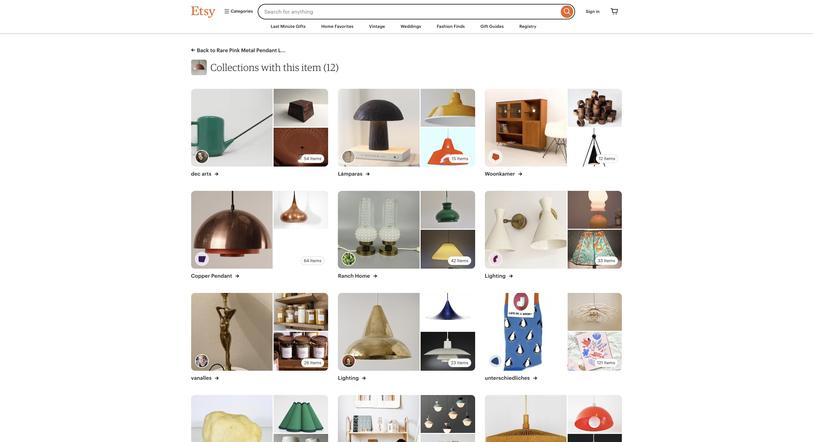 Task type: describe. For each thing, give the bounding box(es) containing it.
0008_lubla - pendant lamp from 80s, highlighted, restored and redesigned image
[[421, 294, 475, 333]]

items for 15 items
[[457, 157, 468, 161]]

pink
[[229, 47, 240, 53]]

Search for anything text field
[[258, 4, 559, 19]]

plastic moon rock table lamp, italy, 1970s image
[[191, 396, 273, 443]]

gm rattan "aster" lampshade image
[[568, 294, 622, 333]]

back
[[197, 47, 209, 53]]

lighting for 33 items
[[485, 273, 507, 280]]

33 items
[[598, 259, 615, 264]]

1 vertical spatial pendant
[[211, 273, 232, 280]]

ranch home link
[[338, 273, 377, 280]]

rare
[[217, 47, 228, 53]]

collections
[[211, 61, 259, 73]]

super special white gris  danish design lamp by super light |  1970  | scandinavian design | mid century modern image
[[568, 435, 622, 443]]

mirthe image
[[195, 355, 209, 369]]

gift guides link
[[476, 21, 509, 33]]

64 items
[[304, 259, 321, 264]]

duzy handmade dark green ins high quality fabric and acrylic pleated decoration creative lamp shade-18#,custom made,4 size to choose from image
[[274, 396, 328, 435]]

item
[[302, 61, 321, 73]]

unterschiedliches
[[485, 376, 531, 382]]

retro louis poulsen hanging lamp - vintage pendant light made in denmark | orange color in perfect condition | scandinavian modern lighting image
[[421, 128, 475, 167]]

montessori bookshelf wooden kids bookcase birthday girl gift idea gift for toddler nursery decor shelves for nursery frontfacing books shelf image
[[421, 435, 475, 443]]

42 items
[[451, 259, 468, 264]]

gifts
[[296, 24, 306, 29]]

staff,
[[301, 47, 314, 53]]

pendant lighting macaron lamp | chandelier hanging colorful ceiling light | macaron light fixture image
[[421, 396, 475, 435]]

favorites
[[335, 24, 354, 29]]

last minute gifts link
[[266, 21, 311, 33]]

33
[[598, 259, 603, 264]]

minute
[[280, 24, 295, 29]]

orient major pendant, jo hammerborg, fog & morup, 1963. image
[[274, 191, 328, 230]]

love birds wedding greeting card, love, newlywed, congratulations, bride groom, save the date image
[[568, 333, 622, 372]]

items for 12 items
[[604, 157, 615, 161]]

ranch home
[[338, 273, 371, 280]]

fashion
[[437, 24, 453, 29]]

vintage
[[369, 24, 385, 29]]

items for 121 items
[[604, 361, 615, 366]]

vintage opaline glass pendant light / ceiling beige glass light / mcm pendant light / mid century modern hanging light / 70s light image
[[421, 230, 475, 269]]

121
[[597, 361, 603, 366]]

vintage beaumont mood martha mood ceramic pendant light image
[[274, 128, 328, 167]]

himaya glass spice jars with natural acacia wood lids | size 160ml | free custom minimalist labels | organise pantry image
[[274, 333, 328, 372]]

gift
[[481, 24, 488, 29]]

penguin sock | unisex cozy casual socks, fun design, crazy socks, cool socks, gift idea image
[[485, 294, 567, 372]]

26
[[304, 361, 309, 366]]

lamp
[[278, 47, 292, 53]]

home favorites
[[321, 24, 354, 29]]

mid-century modern sisal pendant lamp by temde | 1960s image
[[485, 396, 567, 443]]

pair of 1950 design wall lights (meeting european, uk, usa & canada electrical standards) image
[[485, 191, 567, 269]]

in
[[596, 9, 600, 14]]

items for 64 items
[[310, 259, 321, 264]]

reserved (marion) pair of vintage bedside lamps / table side lamps from the 60s, bubble glass image
[[338, 191, 420, 269]]

italian hand-crafted pair of marble bedside lamps by comlesse decor, 1960s, italy image
[[274, 435, 328, 443]]

23
[[451, 361, 456, 366]]

industrial brass lamp * brass ceiling lamp * brass pendant lamp * brass lamp shade * loft lamp shade * brass hanging lamp *  ceiling lamp image
[[338, 294, 420, 372]]

jo hammerborg milieu ceiling lamp/pendant made of cobber and metal with  orange lacquer by danish fog and mørup, denmark 1970s image
[[191, 191, 273, 269]]

sign
[[586, 9, 595, 14]]

germany
[[332, 47, 355, 53]]

collections with this item (12)
[[211, 61, 339, 73]]

by
[[293, 47, 300, 53]]

last
[[271, 24, 279, 29]]

gift guides
[[481, 24, 504, 29]]

woonkamer link
[[485, 171, 522, 178]]

lighting link for 33 items
[[485, 273, 513, 280]]

fashion finds
[[437, 24, 465, 29]]

erin image
[[195, 150, 209, 164]]

clara image
[[342, 150, 356, 164]]

lighting for 23 items
[[338, 376, 360, 382]]

ph 4/3 louis poulsen pendant light - louis poulsen image
[[421, 333, 475, 372]]

copper
[[191, 273, 210, 280]]

dec
[[191, 171, 201, 177]]



Task type: locate. For each thing, give the bounding box(es) containing it.
wood table lamp, minimal nordic living room, handmade wood sculpture, mid-century, desk lamp, minimal design image
[[338, 89, 420, 167]]

pendant
[[256, 47, 277, 53], [211, 273, 232, 280]]

home
[[321, 24, 334, 29], [355, 273, 370, 280]]

dec arts
[[191, 171, 213, 177]]

copper pendant
[[191, 273, 233, 280]]

None search field
[[258, 4, 575, 19]]

antique table lamp art nouveau floor lamp frau gh.8 cm brass without shade h.36 cm image
[[191, 294, 273, 372]]

0 vertical spatial lighting
[[485, 273, 507, 280]]

items right 26
[[310, 361, 321, 366]]

(12)
[[324, 61, 339, 73]]

menu bar containing last minute gifts
[[179, 19, 634, 34]]

items for 54 items
[[310, 157, 321, 161]]

arts
[[202, 171, 211, 177]]

vintage link
[[364, 21, 390, 33]]

categories button
[[219, 6, 256, 18]]

vintage space age mid century modern red lucite pendant ceiling light fixture image
[[568, 396, 622, 435]]

items right 42
[[457, 259, 468, 264]]

sign in button
[[581, 6, 605, 18]]

1 horizontal spatial lighting link
[[485, 273, 513, 280]]

home right ranch on the left bottom of the page
[[355, 273, 370, 280]]

1 vertical spatial lighting link
[[338, 375, 366, 382]]

1 light elegant ceiling  pendant glass mid century modern raw brass sputnik chandelier light fixture. image
[[568, 128, 622, 167]]

registry
[[520, 24, 537, 29]]

registry link
[[515, 21, 542, 33]]

woonkamer
[[485, 171, 516, 177]]

1 horizontal spatial pendant
[[256, 47, 277, 53]]

copper pendant link
[[191, 273, 239, 280]]

0 horizontal spatial home
[[321, 24, 334, 29]]

pendant right copper
[[211, 273, 232, 280]]

mid century german glass pendant lamp / green glass / 1970 / german glass lamp / germany 1970 / mid century lighting / retro light image
[[421, 191, 475, 230]]

items right 64
[[310, 259, 321, 264]]

lighting link for 23 items
[[338, 375, 366, 382]]

banner
[[179, 0, 634, 19]]

0 horizontal spatial lighting link
[[338, 375, 366, 382]]

26 items
[[304, 361, 321, 366]]

0 vertical spatial pendant
[[256, 47, 277, 53]]

1970s,
[[315, 47, 331, 53]]

wooden napkin rings wedding - walnut napkin holder - hexagon round or square image
[[568, 89, 622, 128]]

64
[[304, 259, 309, 264]]

guides
[[489, 24, 504, 29]]

weddings link
[[396, 21, 426, 33]]

home left the favorites
[[321, 24, 334, 29]]

vanalles
[[191, 376, 213, 382]]

12 items
[[599, 157, 615, 161]]

vintage g plan mid century retro teak glass display drinks cabinet shelves image
[[485, 89, 567, 167]]

1 vertical spatial lighting
[[338, 376, 360, 382]]

15
[[452, 157, 456, 161]]

items for 33 items
[[604, 259, 615, 264]]

blue tree of life lampshade/ handmade leather lampshade/ table lampshade image
[[568, 230, 622, 269]]

rare pink metal pendant lamp by staff, 1970s, germany image
[[191, 60, 207, 75]]

23 items
[[451, 361, 468, 366]]

set of 5 cm personalized labels for pots, jars "country kitchen" modern & minimalist style kitchen organization / baia ocean image
[[274, 294, 328, 333]]

2 shelves montessori toddler toy shelf, display shelf, made-to-measure bookcase, custom montessori furniture up to 47"/120cm image
[[338, 396, 420, 443]]

weddings
[[401, 24, 421, 29]]

items right the 23
[[457, 361, 468, 366]]

42
[[451, 259, 456, 264]]

with
[[261, 61, 281, 73]]

watering can made of ceramic and brass for the hagenauer workshop by hans loos image
[[191, 89, 273, 167]]

categories
[[230, 9, 253, 14]]

unterschiedliches link
[[485, 375, 537, 382]]

menu bar
[[179, 19, 634, 34]]

0 horizontal spatial pendant
[[211, 273, 232, 280]]

1 horizontal spatial lighting
[[485, 273, 507, 280]]

1 horizontal spatial home
[[355, 273, 370, 280]]

0 vertical spatial home
[[321, 24, 334, 29]]

54
[[304, 157, 309, 161]]

items right 33 at the right bottom of the page
[[604, 259, 615, 264]]

vanalles link
[[191, 375, 219, 382]]

0 vertical spatial lighting link
[[485, 273, 513, 280]]

home favorites link
[[317, 21, 358, 33]]

lámparas link
[[338, 171, 370, 178]]

last minute gifts
[[271, 24, 306, 29]]

0 horizontal spatial lighting
[[338, 376, 360, 382]]

items for 26 items
[[310, 361, 321, 366]]

items right 54
[[310, 157, 321, 161]]

home inside menu bar
[[321, 24, 334, 29]]

121 items
[[597, 361, 615, 366]]

back to rare pink metal pendant lamp by staff, 1970s, germany
[[197, 47, 355, 53]]

back to rare pink metal pendant lamp by staff, 1970s, germany link
[[190, 47, 355, 53]]

pendant up with at the top left of page
[[256, 47, 277, 53]]

finds
[[454, 24, 465, 29]]

fashion finds link
[[432, 21, 470, 33]]

to
[[210, 47, 215, 53]]

items right 15
[[457, 157, 468, 161]]

items right 12 on the right top of the page
[[604, 157, 615, 161]]

banner containing categories
[[179, 0, 634, 19]]

jesseeidsness image
[[342, 253, 356, 266]]

michael elkan coast redwood box. image
[[274, 89, 328, 128]]

orient major pendant, fog & morup, 1963. image
[[274, 230, 328, 269]]

abigail image
[[342, 355, 356, 369]]

lighting link
[[485, 273, 513, 280], [338, 375, 366, 382]]

metal
[[241, 47, 255, 53]]

ranch
[[338, 273, 354, 280]]

dec arts link
[[191, 171, 219, 178]]

1 vertical spatial home
[[355, 273, 370, 280]]

12
[[599, 157, 603, 161]]

54 items
[[304, 157, 321, 161]]

sign in
[[586, 9, 600, 14]]

lighting
[[485, 273, 507, 280], [338, 376, 360, 382]]

15 items
[[452, 157, 468, 161]]

this
[[283, 61, 299, 73]]

items for 42 items
[[457, 259, 468, 264]]

mustard enamel ceiling lamp, ochre industrial lampshade, made to order in ochre and white image
[[421, 89, 475, 128]]

ava mushroom retro lamp by morii designs - (sunrise yellow) | clean modern and retro looking mushroom lamp | minimal & clean squiggle design image
[[568, 191, 622, 230]]

items right 121
[[604, 361, 615, 366]]

lámparas
[[338, 171, 364, 177]]

items
[[310, 157, 321, 161], [457, 157, 468, 161], [604, 157, 615, 161], [310, 259, 321, 264], [457, 259, 468, 264], [604, 259, 615, 264], [310, 361, 321, 366], [457, 361, 468, 366], [604, 361, 615, 366]]

items for 23 items
[[457, 361, 468, 366]]



Task type: vqa. For each thing, say whether or not it's contained in the screenshot.
23 Items Lighting link
yes



